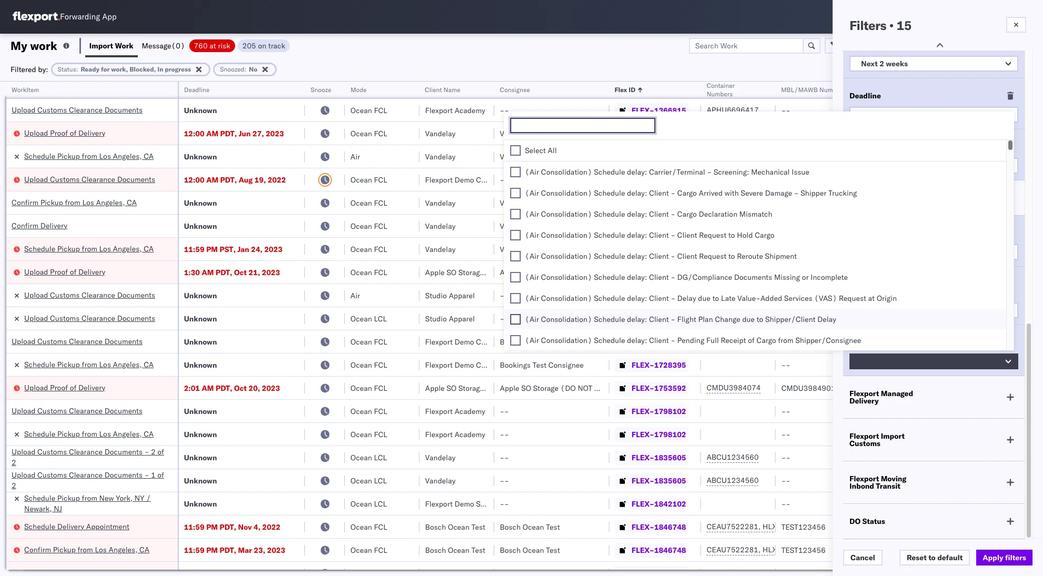 Task type: describe. For each thing, give the bounding box(es) containing it.
pm for 11:59 pm pst, jan 24, 2023
[[206, 244, 218, 254]]

pickup for the topmost confirm pickup from los angeles, ca link
[[40, 198, 63, 207]]

13 fcl from the top
[[374, 522, 387, 532]]

mode button
[[345, 84, 409, 94]]

ymluw236679313
[[782, 175, 849, 184]]

6 unknown from the top
[[184, 314, 217, 323]]

delivery inside "button"
[[57, 522, 84, 531]]

1 delay: from the top
[[627, 167, 647, 177]]

2 schedule pickup from los angeles, ca from the top
[[24, 244, 154, 253]]

3 flexport demo consignee from the top
[[425, 360, 511, 370]]

9 ocean fcl from the top
[[351, 360, 387, 370]]

2 1662119 from the top
[[654, 221, 686, 231]]

work
[[115, 41, 133, 50]]

import work
[[89, 41, 133, 50]]

7 unknown from the top
[[184, 337, 217, 346]]

3 ocean lcl from the top
[[351, 476, 387, 485]]

upload customs clearance documents button for flex-1728395
[[12, 336, 143, 348]]

client for (air consolidation) schedule delay: client - flight plan change due to shipper/client delay
[[649, 315, 669, 324]]

quoted
[[850, 40, 876, 49]]

9 fcl from the top
[[374, 360, 387, 370]]

consolidation) for (air consolidation) schedule delay: carrier/terminal - screening: mechanical issue
[[541, 167, 592, 177]]

1842102
[[654, 499, 686, 509]]

2 vertical spatial request
[[839, 294, 866, 303]]

schedule pickup from los angeles, ca button
[[24, 243, 154, 255]]

import work button
[[85, 34, 138, 57]]

delivery inside flexport managed delivery
[[850, 396, 879, 406]]

issue
[[792, 167, 810, 177]]

customs inside ready for customs clearance
[[887, 279, 918, 289]]

am inside button
[[907, 110, 919, 119]]

8 fcl from the top
[[374, 337, 387, 346]]

3 lcl from the top
[[374, 476, 387, 485]]

2 flexport demo consignee from the top
[[425, 337, 511, 346]]

flex
[[615, 86, 627, 94]]

1 flex- from the top
[[632, 105, 654, 115]]

3 flex- from the top
[[632, 152, 654, 161]]

1 flexport demo consignee from the top
[[425, 175, 511, 184]]

1 ocean lcl from the top
[[351, 314, 387, 323]]

9 flex- from the top
[[632, 291, 654, 300]]

4 unknown from the top
[[184, 221, 217, 231]]

flexport demo shipper
[[425, 499, 502, 509]]

managed
[[881, 389, 913, 398]]

next month
[[861, 161, 902, 170]]

air for studio apparel
[[351, 291, 360, 300]]

documents inside 'list box'
[[734, 273, 772, 282]]

1 vertical spatial confirm pickup from los angeles, ca button
[[24, 544, 149, 556]]

(air for (air consolidation) schedule delay: carrier/terminal - screening: mechanical issue
[[525, 167, 539, 177]]

forwarding
[[60, 12, 100, 22]]

on
[[258, 41, 266, 50]]

shipper/client
[[765, 315, 816, 324]]

11:59 for 11:59 pm pdt, nov 4, 2022
[[184, 522, 205, 532]]

2 inside next 2 weeks button
[[880, 59, 884, 68]]

13 unknown from the top
[[184, 499, 217, 509]]

flexport inside flexport moving inbond transit
[[850, 474, 879, 484]]

1 horizontal spatial due
[[742, 315, 755, 324]]

1 bookings test consignee from the top
[[500, 337, 584, 346]]

2 jawla from the top
[[951, 152, 969, 161]]

2 gaurav jawla from the top
[[925, 152, 969, 161]]

my
[[11, 38, 27, 53]]

file exception
[[863, 41, 912, 50]]

schedule inside button
[[24, 244, 55, 253]]

cargo down (air consolidation) schedule delay: client - cargo arrived with severe damage - shipper trucking
[[677, 209, 697, 219]]

bozo1234565,
[[762, 128, 816, 138]]

incomplete
[[811, 273, 848, 282]]

19 flex- from the top
[[632, 522, 654, 532]]

angeles, for vandelay schedule pickup from los angeles, ca link
[[113, 151, 142, 161]]

upload for upload customs clearance documents - 1 of 2 button
[[12, 470, 35, 480]]

client for (air consolidation) schedule delay: client - delay due to late value-added services (vas) request at origin
[[649, 294, 669, 303]]

0 vertical spatial confirm pickup from los angeles, ca button
[[12, 197, 137, 209]]

select
[[525, 146, 546, 155]]

vandelay west for flex-1459871
[[500, 129, 549, 138]]

aplu9843989
[[707, 267, 757, 277]]

2 flex-1798102 from the top
[[632, 430, 686, 439]]

declaration
[[699, 209, 738, 219]]

3:00
[[889, 110, 905, 119]]

2 flex-1662119 from the top
[[632, 221, 686, 231]]

newark,
[[24, 504, 52, 513]]

late
[[721, 294, 736, 303]]

1669777
[[654, 268, 686, 277]]

next month button
[[850, 158, 1019, 174]]

3 abcd1234560 from the top
[[707, 244, 759, 254]]

11 ocean fcl from the top
[[351, 406, 387, 416]]

angeles, for the bottom confirm pickup from los angeles, ca link
[[109, 545, 138, 554]]

1:30
[[184, 268, 200, 277]]

no
[[249, 65, 258, 73]]

upload customs clearance documents - 1 of 2
[[12, 470, 164, 490]]

4 demo from the top
[[455, 499, 474, 509]]

1 lcl from the top
[[374, 314, 387, 323]]

11:59 pm pst, jan 24, 2023
[[184, 244, 283, 254]]

(air for (air consolidation) schedule delay: client - client request to hold cargo
[[525, 230, 539, 240]]

do
[[850, 517, 861, 526]]

flex-1366815
[[632, 105, 686, 115]]

progress
[[165, 65, 191, 73]]

confirm delivery link
[[12, 220, 67, 231]]

2 bookings test consignee from the top
[[500, 360, 584, 370]]

consolidation) for (air consolidation) schedule delay: client - client request to reroute shipment
[[541, 251, 592, 261]]

added
[[761, 294, 782, 303]]

4 lcl from the top
[[374, 499, 387, 509]]

10 resize handle column header from the left
[[982, 82, 995, 576]]

deadline inside button
[[184, 86, 209, 94]]

weeks
[[886, 59, 908, 68]]

3 vandelay west from the top
[[500, 198, 549, 208]]

flexport inside flexport import customs
[[850, 431, 879, 441]]

of inside upload customs clearance documents - 2 of 2
[[157, 447, 164, 456]]

1695942
[[654, 314, 686, 323]]

3 ocean fcl from the top
[[351, 175, 387, 184]]

filtered by:
[[11, 64, 48, 74]]

resize handle column header for mbl/mawb numbers
[[907, 82, 920, 576]]

confirm inside button
[[12, 221, 38, 230]]

14 ocean fcl from the top
[[351, 545, 387, 555]]

am for 2:01 am pdt, oct 20, 2023
[[202, 383, 214, 393]]

12 ocean fcl from the top
[[351, 430, 387, 439]]

numbers for mbl/mawb numbers
[[820, 86, 846, 94]]

confirm delivery
[[12, 221, 67, 230]]

am for 12:00 am pdt, aug 19, 2022
[[206, 175, 218, 184]]

Search Work text field
[[689, 38, 804, 53]]

4 flex- from the top
[[632, 175, 654, 184]]

flex-1695867
[[632, 291, 686, 300]]

schedule pickup from los angeles, ca for flexport demo consignee
[[24, 360, 154, 369]]

air for vandelay
[[351, 152, 360, 161]]

1 vertical spatial confirm pickup from los angeles, ca
[[24, 545, 149, 554]]

savant
[[949, 105, 972, 115]]

(air for (air consolidation) schedule delay: client - cargo arrived with severe damage - shipper trucking
[[525, 188, 539, 198]]

13 flex- from the top
[[632, 383, 654, 393]]

operator
[[850, 193, 881, 203]]

2 vertical spatial confirm
[[24, 545, 51, 554]]

blocked,
[[130, 65, 156, 73]]

client for (air consolidation) schedule delay: client - client request to reroute shipment
[[649, 251, 669, 261]]

reset
[[907, 553, 927, 562]]

oct inside button
[[861, 110, 874, 119]]

work
[[30, 38, 57, 53]]

10 ocean fcl from the top
[[351, 383, 387, 393]]

client for (air consolidation) schedule delay: client - cargo arrived with severe damage - shipper trucking
[[649, 188, 669, 198]]

0 vertical spatial confirm pickup from los angeles, ca
[[12, 198, 137, 207]]

nj
[[54, 504, 62, 513]]

0 horizontal spatial shipper
[[476, 499, 502, 509]]

3 west from the top
[[532, 198, 549, 208]]

schedule delivery appointment link
[[24, 521, 129, 532]]

205 on track
[[242, 41, 285, 50]]

yes
[[861, 306, 873, 315]]

17 flex- from the top
[[632, 476, 654, 485]]

0 horizontal spatial delay
[[677, 294, 696, 303]]

to inside button
[[929, 553, 936, 562]]

upload proof of delivery button for 2:01 am pdt, oct 20, 2023
[[24, 382, 105, 394]]

0 vertical spatial confirm
[[12, 198, 38, 207]]

10 fcl from the top
[[374, 383, 387, 393]]

test123456 for 11:59 pm pdt, mar 23, 2023
[[782, 545, 826, 555]]

resize handle column header for mode
[[407, 82, 420, 576]]

3 academy from the top
[[455, 430, 485, 439]]

3 delay: from the top
[[627, 209, 647, 219]]

delivery inside button
[[40, 221, 67, 230]]

hlxu6269489, for 2023
[[763, 545, 817, 555]]

delay: for hold
[[627, 230, 647, 240]]

jan
[[238, 244, 249, 254]]

in
[[157, 65, 163, 73]]

10 flex- from the top
[[632, 314, 654, 323]]

15 flex- from the top
[[632, 430, 654, 439]]

4 ocean fcl from the top
[[351, 198, 387, 208]]

batch action button
[[968, 38, 1036, 53]]

pickup for vandelay schedule pickup from los angeles, ca link
[[57, 151, 80, 161]]

11 unknown from the top
[[184, 453, 217, 462]]

1 flex-1728395 from the top
[[632, 337, 686, 346]]

mode
[[351, 86, 367, 94]]

shipper inside 'list box'
[[801, 188, 827, 198]]

angeles, for 3rd schedule pickup from los angeles, ca link from the bottom of the page
[[113, 244, 142, 253]]

jawla for beau1234567, bozo1234565, tcnu1234565
[[951, 129, 969, 138]]

flex-1660288
[[632, 175, 686, 184]]

20 flex- from the top
[[632, 545, 654, 555]]

4 fcl from the top
[[374, 198, 387, 208]]

0 horizontal spatial date
[[875, 142, 892, 152]]

track
[[268, 41, 285, 50]]

schedule pickup from los angeles, ca for flexport academy
[[24, 429, 154, 439]]

2 unknown from the top
[[184, 152, 217, 161]]

aug
[[239, 175, 253, 184]]

vandelay west for flex-1662119
[[500, 221, 549, 231]]

filters
[[850, 17, 887, 33]]

1835605 for upload customs clearance documents - 2 of 2
[[654, 453, 686, 462]]

gaurav jawla for beau1234567, bozo1234565, tcnu1234565
[[925, 129, 969, 138]]

omkar savant
[[925, 105, 972, 115]]

1 1798102 from the top
[[654, 406, 686, 416]]

5 flex- from the top
[[632, 198, 654, 208]]

id
[[629, 86, 636, 94]]

ca for the bottom confirm pickup from los angeles, ca link
[[139, 545, 149, 554]]

schedule pickup from los angeles, ca link for vandelay
[[24, 151, 154, 161]]

proof for 1:30 am pdt, oct 21, 2023
[[50, 267, 68, 276]]

2 flex- from the top
[[632, 129, 654, 138]]

11 flex- from the top
[[632, 337, 654, 346]]

2 bookings from the top
[[500, 360, 531, 370]]

flex-1835605 for upload customs clearance documents - 2 of 2
[[632, 453, 686, 462]]

flex-1753592
[[632, 383, 686, 393]]

pickup for flexport demo consignee schedule pickup from los angeles, ca link
[[57, 360, 80, 369]]

pdt, for 20,
[[216, 383, 232, 393]]

angeles, for schedule pickup from los angeles, ca link associated with flexport academy
[[113, 429, 142, 439]]

5 fcl from the top
[[374, 221, 387, 231]]

of inside upload customs clearance documents - 1 of 2
[[157, 470, 164, 480]]

3 fcl from the top
[[374, 175, 387, 184]]

all
[[548, 146, 557, 155]]

8 flex- from the top
[[632, 268, 654, 277]]

yes button
[[850, 303, 1019, 318]]

app
[[102, 12, 117, 22]]

14 fcl from the top
[[374, 545, 387, 555]]

2:01 am pdt, oct 20, 2023
[[184, 383, 280, 393]]

7 flex- from the top
[[632, 244, 654, 254]]

16 flex- from the top
[[632, 453, 654, 462]]

schedule delivery appointment button
[[24, 521, 129, 533]]

los for 3rd schedule pickup from los angeles, ca link from the bottom of the page
[[99, 244, 111, 253]]

caiu7969337
[[707, 175, 756, 184]]

proof for 12:00 am pdt, jun 27, 2023
[[50, 128, 68, 138]]

(air consolidation) schedule delay: client - cargo arrived with severe damage - shipper trucking
[[525, 188, 857, 198]]

0 vertical spatial date
[[908, 40, 925, 49]]

list box containing select all
[[504, 140, 1006, 576]]

consolidation) for (air consolidation) schedule delay: client - delay due to late value-added services (vas) request at origin
[[541, 294, 592, 303]]

my work
[[11, 38, 57, 53]]

los for schedule pickup from los angeles, ca link associated with flexport academy
[[99, 429, 111, 439]]

ca for vandelay schedule pickup from los angeles, ca link
[[144, 151, 154, 161]]

client for (air consolidation) schedule delay: client - pending full receipt of cargo from shipper/consignee
[[649, 336, 669, 345]]

- inside upload customs clearance documents - 1 of 2
[[144, 470, 149, 480]]

12 flex- from the top
[[632, 360, 654, 370]]

2 schedule pickup from los angeles, ca link from the top
[[24, 243, 154, 254]]

760
[[194, 41, 208, 50]]

gaurav for beau1234567, bozo1234565, tcnu1234565
[[925, 129, 949, 138]]

3 resize handle column header from the left
[[333, 82, 345, 576]]

0 vertical spatial confirm pickup from los angeles, ca link
[[12, 197, 137, 208]]

5 unknown from the top
[[184, 291, 217, 300]]

1 vertical spatial delay
[[818, 315, 837, 324]]

oct for flex-1669777
[[234, 268, 247, 277]]

8 unknown from the top
[[184, 360, 217, 370]]

1 horizontal spatial deadline
[[850, 91, 881, 100]]

trucking
[[829, 188, 857, 198]]

10 unknown from the top
[[184, 430, 217, 439]]

12 unknown from the top
[[184, 476, 217, 485]]

academy for upload customs clearance documents button associated with flex-1366815
[[455, 105, 485, 115]]

from inside schedule pickup from new york, ny / newark, nj
[[82, 493, 97, 503]]

27,
[[253, 129, 264, 138]]

consolidation) for (air consolidation) schedule delay: client - dg/compliance documents missing or incomplete
[[541, 273, 592, 282]]

next for next 2 weeks
[[861, 59, 878, 68]]

(air consolidation) schedule delay: client - dg/compliance documents missing or incomplete
[[525, 273, 848, 282]]

mbl/mawb numbers button
[[776, 84, 909, 94]]

exception
[[850, 338, 885, 347]]

hold
[[737, 230, 753, 240]]

flexport inside flexport managed delivery
[[850, 389, 879, 398]]

import inside flexport import customs
[[881, 431, 905, 441]]

(air consolidation) schedule delay: client - delay due to late value-added services (vas) request at origin
[[525, 294, 897, 303]]

resize handle column header for deadline
[[292, 82, 305, 576]]

customs inside flexport import customs
[[850, 439, 881, 448]]

resize handle column header for flex id
[[689, 82, 702, 576]]

work,
[[111, 65, 128, 73]]

risk
[[218, 41, 230, 50]]

11 resize handle column header from the left
[[1017, 82, 1029, 576]]

default
[[938, 553, 963, 562]]

5 vandelay west from the top
[[500, 244, 549, 254]]

upload for upload customs clearance documents button for flex-1728395
[[12, 336, 35, 346]]

11 fcl from the top
[[374, 406, 387, 416]]

1 1728395 from the top
[[654, 337, 686, 346]]

5 ocean fcl from the top
[[351, 221, 387, 231]]

documents inside upload customs clearance documents - 2 of 2
[[105, 447, 143, 456]]

shipment
[[765, 251, 797, 261]]

mbl/mawb
[[782, 86, 818, 94]]

schedule delivery appointment
[[24, 522, 129, 531]]

los for vandelay schedule pickup from los angeles, ca link
[[99, 151, 111, 161]]

1 bookings from the top
[[500, 337, 531, 346]]

pickup for the bottom confirm pickup from los angeles, ca link
[[53, 545, 76, 554]]

3 demo from the top
[[455, 360, 474, 370]]

transit
[[876, 481, 901, 491]]

full
[[706, 336, 719, 345]]

appointment
[[86, 522, 129, 531]]

2 ocean lcl from the top
[[351, 453, 387, 462]]

ny
[[135, 493, 144, 503]]

pdt, for 19,
[[220, 175, 237, 184]]

1:30 am pdt, oct 21, 2023
[[184, 268, 280, 277]]

flex-1846748 for 2022
[[632, 522, 686, 532]]

2 1728395 from the top
[[654, 360, 686, 370]]

1 demo from the top
[[455, 175, 474, 184]]



Task type: locate. For each thing, give the bounding box(es) containing it.
0 vertical spatial status
[[58, 65, 76, 73]]

1 vertical spatial due
[[742, 315, 755, 324]]

0 vertical spatial ceau7522281, hlxu6269489, hlxu8034992
[[707, 522, 870, 531]]

1 test123456 from the top
[[782, 522, 826, 532]]

pdt, for 23,
[[220, 545, 236, 555]]

3 gaurav from the top
[[925, 453, 949, 462]]

2 vertical spatial proof
[[50, 383, 68, 392]]

2 vertical spatial upload proof of delivery
[[24, 383, 105, 392]]

1 vertical spatial flex-1846748
[[632, 545, 686, 555]]

documents inside upload customs clearance documents - 1 of 2
[[105, 470, 143, 480]]

1 resize handle column header from the left
[[165, 82, 178, 576]]

pm down 11:59 pm pdt, nov 4, 2022
[[206, 545, 218, 555]]

1662119 down (air consolidation) schedule delay: client - cargo declaration mismatch
[[654, 221, 686, 231]]

abcu1234560 for upload customs clearance documents - 1 of 2
[[707, 476, 759, 485]]

0 vertical spatial flexport demo consignee
[[425, 175, 511, 184]]

0 vertical spatial flex-1728395
[[632, 337, 686, 346]]

0 vertical spatial at
[[210, 41, 216, 50]]

1 vertical spatial upload proof of delivery button
[[24, 266, 105, 278]]

ca for schedule pickup from los angeles, ca link associated with flexport academy
[[144, 429, 154, 439]]

month
[[880, 161, 902, 170]]

1 vertical spatial next
[[861, 161, 878, 170]]

container numbers button
[[702, 79, 766, 98]]

2 vertical spatial upload proof of delivery button
[[24, 382, 105, 394]]

test123456 for 11:59 pm pdt, nov 4, 2022
[[782, 522, 826, 532]]

am right 1:30
[[202, 268, 214, 277]]

next for next month
[[861, 161, 878, 170]]

next
[[861, 59, 878, 68], [861, 161, 878, 170]]

ready inside ready for customs clearance
[[850, 279, 872, 289]]

upload inside upload customs clearance documents - 1 of 2
[[12, 470, 35, 480]]

message (0)
[[142, 41, 185, 50]]

to for late
[[713, 294, 719, 303]]

abcd1234560 down declaration
[[707, 221, 759, 230]]

1 vertical spatial abcd1234560
[[707, 221, 759, 230]]

flexport moving inbond transit
[[850, 474, 907, 491]]

cargo right hold
[[755, 230, 775, 240]]

delay: up flex-1695942
[[627, 294, 647, 303]]

: left no
[[244, 65, 246, 73]]

date down 15 on the top right
[[908, 40, 925, 49]]

pdt, for 21,
[[216, 268, 232, 277]]

pm left "pst,"
[[206, 244, 218, 254]]

client for (air consolidation) schedule delay: client - client request to hold cargo
[[649, 230, 669, 240]]

1 consolidation) from the top
[[541, 167, 592, 177]]

to left hold
[[729, 230, 735, 240]]

flex-1662119 for unknown
[[632, 198, 686, 208]]

pdt, left jun
[[220, 129, 237, 138]]

5 west from the top
[[532, 244, 549, 254]]

4,
[[254, 522, 260, 532]]

2023 right 21,
[[262, 268, 280, 277]]

None checkbox
[[510, 167, 521, 177], [510, 188, 521, 198], [510, 251, 521, 261], [510, 293, 521, 304], [510, 167, 521, 177], [510, 188, 521, 198], [510, 251, 521, 261], [510, 293, 521, 304]]

(air for (air consolidation) schedule delay: client - cargo declaration mismatch
[[525, 209, 539, 219]]

0 vertical spatial next
[[861, 59, 878, 68]]

2023 for 2:01 am pdt, oct 20, 2023
[[262, 383, 280, 393]]

flex-1728395 button
[[615, 334, 688, 349], [615, 334, 688, 349], [615, 358, 688, 372], [615, 358, 688, 372]]

2 gaurav from the top
[[925, 152, 949, 161]]

8 consolidation) from the top
[[541, 315, 592, 324]]

flex-1662119 down (air consolidation) schedule delay: client - cargo declaration mismatch
[[632, 221, 686, 231]]

0 vertical spatial due
[[698, 294, 711, 303]]

consolidation) for (air consolidation) schedule delay: client - client request to hold cargo
[[541, 230, 592, 240]]

at left the risk
[[210, 41, 216, 50]]

delay: up (air consolidation) schedule delay: client - cargo declaration mismatch
[[627, 188, 647, 198]]

select all
[[525, 146, 557, 155]]

2 flex-1728395 from the top
[[632, 360, 686, 370]]

am left –
[[907, 110, 919, 119]]

2 flexport academy from the top
[[425, 406, 485, 416]]

2 12:00 from the top
[[184, 175, 205, 184]]

schedule pickup from los angeles, ca for vandelay
[[24, 151, 154, 161]]

0 horizontal spatial nov
[[238, 522, 252, 532]]

1 vertical spatial confirm pickup from los angeles, ca link
[[24, 544, 149, 555]]

11:59 pm pdt, nov 4, 2022
[[184, 522, 281, 532]]

2023 for 12:00 am pdt, jun 27, 2023
[[266, 129, 284, 138]]

1 vertical spatial oct
[[234, 268, 247, 277]]

confirm pickup from los angeles, ca link
[[12, 197, 137, 208], [24, 544, 149, 555]]

2 vertical spatial oct
[[234, 383, 247, 393]]

1846748 for 2023
[[654, 545, 686, 555]]

ceau7522281, for 11:59 pm pdt, mar 23, 2023
[[707, 545, 761, 555]]

flexport. image
[[13, 12, 60, 22]]

from inside button
[[82, 244, 97, 253]]

pdt, for 4,
[[220, 522, 236, 532]]

- inside upload customs clearance documents - 2 of 2
[[144, 447, 149, 456]]

1 ocean fcl from the top
[[351, 105, 387, 115]]

oct left 21,
[[234, 268, 247, 277]]

2 upload proof of delivery button from the top
[[24, 266, 105, 278]]

abcd1234560 for confirm pickup from los angeles, ca
[[707, 198, 759, 207]]

6 consolidation) from the top
[[541, 273, 592, 282]]

2023 for 11:59 pm pdt, mar 23, 2023
[[267, 545, 285, 555]]

use)
[[520, 268, 539, 277], [594, 268, 613, 277], [520, 383, 539, 393], [594, 383, 613, 393]]

ceau7522281, hlxu6269489, hlxu8034992
[[707, 522, 870, 531], [707, 545, 870, 555]]

oct left 20,
[[234, 383, 247, 393]]

due
[[698, 294, 711, 303], [742, 315, 755, 324]]

workitem button
[[6, 84, 167, 94]]

1 vertical spatial flex-1835605
[[632, 476, 686, 485]]

1 vertical spatial hlxu8034992
[[819, 545, 870, 555]]

1 horizontal spatial ready
[[850, 279, 872, 289]]

nov
[[927, 110, 941, 119], [238, 522, 252, 532]]

-
[[500, 105, 505, 115], [505, 105, 509, 115], [782, 105, 786, 115], [786, 105, 791, 115], [782, 152, 786, 161], [786, 152, 791, 161], [707, 167, 712, 177], [500, 175, 505, 184], [505, 175, 509, 184], [671, 188, 676, 198], [794, 188, 799, 198], [782, 198, 786, 208], [786, 198, 791, 208], [671, 209, 676, 219], [671, 230, 676, 240], [671, 251, 676, 261], [671, 273, 676, 282], [500, 291, 505, 300], [505, 291, 509, 300], [782, 291, 786, 300], [786, 291, 791, 300], [671, 294, 676, 303], [500, 314, 505, 323], [505, 314, 509, 323], [782, 314, 786, 323], [786, 314, 791, 323], [671, 315, 676, 324], [671, 336, 676, 345], [782, 337, 786, 346], [786, 337, 791, 346], [782, 360, 786, 370], [786, 360, 791, 370], [500, 406, 505, 416], [505, 406, 509, 416], [782, 406, 786, 416], [786, 406, 791, 416], [500, 430, 505, 439], [505, 430, 509, 439], [782, 430, 786, 439], [786, 430, 791, 439], [144, 447, 149, 456], [500, 453, 505, 462], [505, 453, 509, 462], [782, 453, 786, 462], [786, 453, 791, 462], [144, 470, 149, 480], [500, 476, 505, 485], [505, 476, 509, 485], [782, 476, 786, 485], [786, 476, 791, 485], [500, 499, 505, 509], [505, 499, 509, 509], [782, 499, 786, 509], [786, 499, 791, 509]]

consolidation) for (air consolidation) schedule delay: client - flight plan change due to shipper/client delay
[[541, 315, 592, 324]]

upload proof of delivery
[[24, 128, 105, 138], [24, 267, 105, 276], [24, 383, 105, 392]]

1 horizontal spatial numbers
[[820, 86, 846, 94]]

(air for (air consolidation) schedule delay: client - dg/compliance documents missing or incomplete
[[525, 273, 539, 282]]

upload inside upload customs clearance documents - 2 of 2
[[12, 447, 35, 456]]

cargo down shipper/client in the right of the page
[[757, 336, 776, 345]]

2 studio from the top
[[425, 314, 447, 323]]

mechanical
[[751, 167, 790, 177]]

18 flex- from the top
[[632, 499, 654, 509]]

oct for flex-1753592
[[234, 383, 247, 393]]

11:59 for 11:59 pm pdt, mar 23, 2023
[[184, 545, 205, 555]]

2 apparel from the top
[[449, 314, 475, 323]]

2 ceau7522281, hlxu6269489, hlxu8034992 from the top
[[707, 545, 870, 555]]

flex id
[[615, 86, 636, 94]]

west for flex-1491145
[[532, 152, 549, 161]]

schedule pickup from los angeles, ca link for flexport academy
[[24, 429, 154, 439]]

1 horizontal spatial delay
[[818, 315, 837, 324]]

1 schedule pickup from los angeles, ca from the top
[[24, 151, 154, 161]]

0 vertical spatial 1846748
[[654, 522, 686, 532]]

1 (air from the top
[[525, 167, 539, 177]]

pdt, left the mar
[[220, 545, 236, 555]]

forwarding app
[[60, 12, 117, 22]]

0 vertical spatial hlxu8034992
[[819, 522, 870, 531]]

delay: for reroute
[[627, 251, 647, 261]]

2 test123456 from the top
[[782, 545, 826, 555]]

6 fcl from the top
[[374, 244, 387, 254]]

customs inside upload customs clearance documents - 2 of 2
[[37, 447, 67, 456]]

9 resize handle column header from the left
[[907, 82, 920, 576]]

0 vertical spatial flex-1662119
[[632, 198, 686, 208]]

2 vertical spatial flexport demo consignee
[[425, 360, 511, 370]]

0 vertical spatial academy
[[455, 105, 485, 115]]

1 academy from the top
[[455, 105, 485, 115]]

studio for air
[[425, 291, 447, 300]]

apparel for ocean lcl
[[449, 314, 475, 323]]

1 flexport academy from the top
[[425, 105, 485, 115]]

1728395 up 1753592
[[654, 360, 686, 370]]

deadline up 26,
[[850, 91, 881, 100]]

25,
[[943, 110, 954, 119]]

pickup inside button
[[57, 244, 80, 253]]

jawla for abcu1234560
[[951, 453, 969, 462]]

1 apparel from the top
[[449, 291, 475, 300]]

760 at risk
[[194, 41, 230, 50]]

delivery
[[877, 40, 907, 49], [78, 128, 105, 138], [40, 221, 67, 230], [78, 267, 105, 276], [78, 383, 105, 392], [850, 396, 879, 406], [57, 522, 84, 531]]

1 west from the top
[[532, 129, 549, 138]]

cargo down 1660288
[[677, 188, 697, 198]]

0 horizontal spatial at
[[210, 41, 216, 50]]

import left work
[[89, 41, 113, 50]]

gaurav for abcu1234560
[[925, 453, 949, 462]]

flex-1728395
[[632, 337, 686, 346], [632, 360, 686, 370]]

ca for the topmost confirm pickup from los angeles, ca link
[[127, 198, 137, 207]]

1 1846748 from the top
[[654, 522, 686, 532]]

carrier/terminal
[[649, 167, 705, 177]]

flexport academy for upload customs clearance documents button associated with flex-1366815
[[425, 105, 485, 115]]

2 ceau7522281, from the top
[[707, 545, 761, 555]]

6 flex- from the top
[[632, 221, 654, 231]]

confirm pickup from los angeles, ca button up confirm delivery link on the left of the page
[[12, 197, 137, 209]]

upload customs clearance documents - 2 of 2 button
[[12, 446, 166, 469]]

angeles, for flexport demo consignee schedule pickup from los angeles, ca link
[[113, 360, 142, 369]]

delay: for due
[[627, 315, 647, 324]]

abcd1234560
[[707, 198, 759, 207], [707, 221, 759, 230], [707, 244, 759, 254]]

8 delay: from the top
[[627, 315, 647, 324]]

flex-1662119 for 11:59 pm pst, jan 24, 2023
[[632, 244, 686, 254]]

with
[[725, 188, 739, 198]]

studio for ocean lcl
[[425, 314, 447, 323]]

numbers down container
[[707, 90, 733, 98]]

to for hold
[[729, 230, 735, 240]]

academy for flex-1798102 upload customs clearance documents button
[[455, 406, 485, 416]]

import down flexport managed delivery
[[881, 431, 905, 441]]

flex-1662119 up (air consolidation) schedule delay: client - cargo declaration mismatch
[[632, 198, 686, 208]]

plan
[[698, 315, 713, 324]]

1 fcl from the top
[[374, 105, 387, 115]]

cancel button
[[843, 550, 883, 566]]

2 demo from the top
[[455, 337, 474, 346]]

resize handle column header
[[165, 82, 178, 576], [292, 82, 305, 576], [333, 82, 345, 576], [407, 82, 420, 576], [482, 82, 495, 576], [597, 82, 610, 576], [689, 82, 702, 576], [764, 82, 776, 576], [907, 82, 920, 576], [982, 82, 995, 576], [1017, 82, 1029, 576]]

1 unknown from the top
[[184, 105, 217, 115]]

due down dg/compliance
[[698, 294, 711, 303]]

9 (air from the top
[[525, 336, 539, 345]]

message
[[142, 41, 171, 50]]

1662119 for unknown
[[654, 198, 686, 208]]

apply
[[983, 553, 1004, 562]]

0 vertical spatial bookings test consignee
[[500, 337, 584, 346]]

schedule pickup from los angeles, ca link for flexport demo consignee
[[24, 359, 154, 370]]

12:00 for 12:00 am pdt, jun 27, 2023
[[184, 129, 205, 138]]

upload proof of delivery button
[[24, 128, 105, 139], [24, 266, 105, 278], [24, 382, 105, 394]]

request up dg/compliance
[[699, 251, 727, 261]]

jawla
[[951, 129, 969, 138], [951, 152, 969, 161], [951, 453, 969, 462]]

mbl/mawb numbers
[[782, 86, 846, 94]]

consolidation) for (air consolidation) schedule delay: client - cargo declaration mismatch
[[541, 209, 592, 219]]

11:59 up 1:30
[[184, 244, 205, 254]]

origin
[[877, 294, 897, 303]]

upload proof of delivery button for 12:00 am pdt, jun 27, 2023
[[24, 128, 105, 139]]

next inside next 2 weeks button
[[861, 59, 878, 68]]

2 vertical spatial upload proof of delivery link
[[24, 382, 105, 393]]

1 vertical spatial proof
[[50, 267, 68, 276]]

import inside button
[[89, 41, 113, 50]]

0 vertical spatial 1798102
[[654, 406, 686, 416]]

delay: down flex-1695867
[[627, 315, 647, 324]]

1 vertical spatial 11:59
[[184, 522, 205, 532]]

12:00 left the aug
[[184, 175, 205, 184]]

1 horizontal spatial :
[[244, 65, 246, 73]]

delay up flight
[[677, 294, 696, 303]]

ocean lcl
[[351, 314, 387, 323], [351, 453, 387, 462], [351, 476, 387, 485], [351, 499, 387, 509]]

1 vertical spatial import
[[881, 431, 905, 441]]

demo
[[455, 175, 474, 184], [455, 337, 474, 346], [455, 360, 474, 370], [455, 499, 474, 509]]

cmdu39849018
[[782, 383, 840, 393]]

479017491
[[782, 268, 823, 277]]

2 fcl from the top
[[374, 129, 387, 138]]

2023 right '23,'
[[267, 545, 285, 555]]

1 vertical spatial studio
[[425, 314, 447, 323]]

beau1234567, bozo1234565, tcnu1234565
[[707, 128, 870, 138]]

0 horizontal spatial ready
[[81, 65, 99, 73]]

12:00 left jun
[[184, 129, 205, 138]]

1 vertical spatial status
[[863, 517, 885, 526]]

ready
[[81, 65, 99, 73], [850, 279, 872, 289]]

2 11:59 from the top
[[184, 522, 205, 532]]

2 west from the top
[[532, 152, 549, 161]]

confirm pickup from los angeles, ca button down the schedule delivery appointment "button"
[[24, 544, 149, 556]]

1 ceau7522281, from the top
[[707, 522, 761, 531]]

deadline down the progress
[[184, 86, 209, 94]]

confirm pickup from los angeles, ca up confirm delivery link on the left of the page
[[12, 198, 137, 207]]

0 vertical spatial hlxu6269489,
[[763, 522, 817, 531]]

confirm pickup from los angeles, ca link down the schedule delivery appointment "button"
[[24, 544, 149, 555]]

list box
[[504, 140, 1006, 576]]

flex-1695942 button
[[615, 311, 688, 326], [615, 311, 688, 326]]

2 studio apparel from the top
[[425, 314, 475, 323]]

at inside 'list box'
[[868, 294, 875, 303]]

to right "reset"
[[929, 553, 936, 562]]

status right by:
[[58, 65, 76, 73]]

1695867
[[654, 291, 686, 300]]

hlxu8034992 for 2022
[[819, 522, 870, 531]]

11:59 up 11:59 pm pdt, mar 23, 2023
[[184, 522, 205, 532]]

fcl
[[374, 105, 387, 115], [374, 129, 387, 138], [374, 175, 387, 184], [374, 198, 387, 208], [374, 221, 387, 231], [374, 244, 387, 254], [374, 268, 387, 277], [374, 337, 387, 346], [374, 360, 387, 370], [374, 383, 387, 393], [374, 406, 387, 416], [374, 430, 387, 439], [374, 522, 387, 532], [374, 545, 387, 555]]

1 vertical spatial bookings test consignee
[[500, 360, 584, 370]]

0 vertical spatial oct
[[861, 110, 874, 119]]

: for snoozed
[[244, 65, 246, 73]]

flex-1846748 for 2023
[[632, 545, 686, 555]]

1662119 down (air consolidation) schedule delay: client - cargo arrived with severe damage - shipper trucking
[[654, 198, 686, 208]]

13 ocean fcl from the top
[[351, 522, 387, 532]]

2 flex-1835605 from the top
[[632, 476, 686, 485]]

next inside next month button
[[861, 161, 878, 170]]

0 vertical spatial upload proof of delivery link
[[24, 128, 105, 138]]

2 vertical spatial flexport academy
[[425, 430, 485, 439]]

1 gaurav jawla from the top
[[925, 129, 969, 138]]

3 schedule pickup from los angeles, ca from the top
[[24, 360, 154, 369]]

client for (air consolidation) schedule delay: client - dg/compliance documents missing or incomplete
[[649, 273, 669, 282]]

–
[[921, 110, 925, 119]]

resize handle column header for workitem
[[165, 82, 178, 576]]

pm for 11:59 pm pdt, nov 4, 2022
[[206, 522, 218, 532]]

1 vertical spatial nov
[[238, 522, 252, 532]]

1 horizontal spatial status
[[863, 517, 885, 526]]

1 11:59 from the top
[[184, 244, 205, 254]]

beau1234567,
[[707, 128, 761, 138]]

flex-1459871 button
[[615, 126, 688, 141], [615, 126, 688, 141]]

flex-1753592 button
[[615, 381, 688, 395], [615, 381, 688, 395]]

0 vertical spatial studio apparel
[[425, 291, 475, 300]]

angeles, inside button
[[113, 244, 142, 253]]

2023 for 11:59 pm pst, jan 24, 2023
[[264, 244, 283, 254]]

3 1662119 from the top
[[654, 244, 686, 254]]

hlxu6269489, for 2022
[[763, 522, 817, 531]]

services
[[784, 294, 813, 303]]

nov inside button
[[927, 110, 941, 119]]

next down 'file'
[[861, 59, 878, 68]]

0 vertical spatial apparel
[[449, 291, 475, 300]]

lcl
[[374, 314, 387, 323], [374, 453, 387, 462], [374, 476, 387, 485], [374, 499, 387, 509]]

2 1835605 from the top
[[654, 476, 686, 485]]

request up yes
[[839, 294, 866, 303]]

ready left "for" on the right of page
[[850, 279, 872, 289]]

delay: for late
[[627, 294, 647, 303]]

client name
[[425, 86, 461, 94]]

0 vertical spatial upload proof of delivery button
[[24, 128, 105, 139]]

to left the late
[[713, 294, 719, 303]]

delay: for severe
[[627, 188, 647, 198]]

upload proof of delivery link for 12:00
[[24, 128, 105, 138]]

1 vertical spatial studio apparel
[[425, 314, 475, 323]]

flex-1728395 down flex-1695942
[[632, 337, 686, 346]]

request for hold
[[699, 230, 727, 240]]

1 vertical spatial jawla
[[951, 152, 969, 161]]

west
[[532, 129, 549, 138], [532, 152, 549, 161], [532, 198, 549, 208], [532, 221, 549, 231], [532, 244, 549, 254]]

1 air from the top
[[351, 152, 360, 161]]

0 vertical spatial studio
[[425, 291, 447, 300]]

1 vertical spatial at
[[868, 294, 875, 303]]

0 vertical spatial flex-1835605
[[632, 453, 686, 462]]

ocean
[[351, 105, 372, 115], [351, 129, 372, 138], [351, 175, 372, 184], [351, 198, 372, 208], [351, 221, 372, 231], [351, 244, 372, 254], [351, 268, 372, 277], [351, 314, 372, 323], [351, 337, 372, 346], [351, 360, 372, 370], [351, 383, 372, 393], [351, 406, 372, 416], [351, 430, 372, 439], [351, 453, 372, 462], [351, 476, 372, 485], [351, 499, 372, 509], [351, 522, 372, 532], [448, 522, 470, 532], [523, 522, 544, 532], [351, 545, 372, 555], [448, 545, 470, 555], [523, 545, 544, 555]]

gaurav
[[925, 129, 949, 138], [925, 152, 949, 161], [925, 453, 949, 462]]

flex-1728395 up flex-1753592
[[632, 360, 686, 370]]

am for 12:00 am pdt, jun 27, 2023
[[206, 129, 218, 138]]

ready left for
[[81, 65, 99, 73]]

upload customs clearance documents button for flex-1366815
[[12, 104, 143, 116]]

1 schedule pickup from los angeles, ca link from the top
[[24, 151, 154, 161]]

abcd1234560 down hold
[[707, 244, 759, 254]]

11:59 pm pdt, mar 23, 2023
[[184, 545, 285, 555]]

1 vertical spatial flexport demo consignee
[[425, 337, 511, 346]]

for
[[101, 65, 110, 73]]

at up yes
[[868, 294, 875, 303]]

1 horizontal spatial date
[[908, 40, 925, 49]]

0 vertical spatial test123456
[[782, 522, 826, 532]]

next down arrival date
[[861, 161, 878, 170]]

delay: up flex-1695867
[[627, 273, 647, 282]]

(air consolidation) schedule delay: client - flight plan change due to shipper/client delay
[[525, 315, 837, 324]]

mismatch
[[740, 209, 773, 219]]

next 2 weeks
[[861, 59, 908, 68]]

los inside button
[[99, 244, 111, 253]]

upload customs clearance documents button for flex-1798102
[[12, 405, 143, 417]]

20,
[[249, 383, 260, 393]]

3 unknown from the top
[[184, 198, 217, 208]]

3 11:59 from the top
[[184, 545, 205, 555]]

1 vertical spatial academy
[[455, 406, 485, 416]]

11:59 down 11:59 pm pdt, nov 4, 2022
[[184, 545, 205, 555]]

1 vertical spatial confirm
[[12, 221, 38, 230]]

flex-1491145 button
[[615, 149, 688, 164], [615, 149, 688, 164]]

west for flex-1662119
[[532, 221, 549, 231]]

9 delay: from the top
[[627, 336, 647, 345]]

1 vertical spatial air
[[351, 291, 360, 300]]

9 unknown from the top
[[184, 406, 217, 416]]

delay: down flex-1491145
[[627, 167, 647, 177]]

tcnu1234565
[[818, 128, 870, 138]]

hlxu8034992 down do on the bottom of the page
[[819, 545, 870, 555]]

upload for the upload proof of delivery button associated with 12:00 am pdt, jun 27, 2023
[[24, 128, 48, 138]]

pm right 4:03
[[974, 110, 985, 119]]

6 ocean fcl from the top
[[351, 244, 387, 254]]

to down 'value-'
[[757, 315, 763, 324]]

0 vertical spatial gaurav jawla
[[925, 129, 969, 138]]

hlxu8034992 up cancel
[[819, 522, 870, 531]]

numbers right mbl/mawb
[[820, 86, 846, 94]]

2 inside upload customs clearance documents - 1 of 2
[[12, 481, 16, 490]]

flex-1846748
[[632, 522, 686, 532], [632, 545, 686, 555]]

pdt, left the aug
[[220, 175, 237, 184]]

schedule inside schedule pickup from new york, ny / newark, nj
[[24, 493, 55, 503]]

(air consolidation) schedule delay: client - client request to reroute shipment
[[525, 251, 797, 261]]

0 vertical spatial 11:59
[[184, 244, 205, 254]]

2 hlxu6269489, from the top
[[763, 545, 817, 555]]

ceau7522281, for 11:59 pm pdt, nov 4, 2022
[[707, 522, 761, 531]]

client name button
[[420, 84, 484, 94]]

abcu1234560 for upload customs clearance documents - 2 of 2
[[707, 452, 759, 462]]

1 vertical spatial flex-1728395
[[632, 360, 686, 370]]

am right "2:01"
[[202, 383, 214, 393]]

delay: down (air consolidation) schedule delay: client - client request to hold cargo
[[627, 251, 647, 261]]

upload for upload customs clearance documents - 2 of 2 button at left
[[12, 447, 35, 456]]

(air consolidation) schedule delay: client - client request to hold cargo
[[525, 230, 775, 240]]

ca for flexport demo consignee schedule pickup from los angeles, ca link
[[144, 360, 154, 369]]

am left jun
[[206, 129, 218, 138]]

delay: down flex-1695942
[[627, 336, 647, 345]]

3 proof from the top
[[50, 383, 68, 392]]

2 vertical spatial academy
[[455, 430, 485, 439]]

2 ocean fcl from the top
[[351, 129, 387, 138]]

clearance inside ready for customs clearance
[[850, 287, 886, 296]]

(air for (air consolidation) schedule delay: client - client request to reroute shipment
[[525, 251, 539, 261]]

0 vertical spatial request
[[699, 230, 727, 240]]

1 vertical spatial shipper
[[476, 499, 502, 509]]

14 flex- from the top
[[632, 406, 654, 416]]

request
[[699, 230, 727, 240], [699, 251, 727, 261], [839, 294, 866, 303]]

resize handle column header for container numbers
[[764, 82, 776, 576]]

upload proof of delivery for 12:00 am pdt, jun 27, 2023
[[24, 128, 105, 138]]

confirm pickup from los angeles, ca link up confirm delivery link on the left of the page
[[12, 197, 137, 208]]

confirm pickup from los angeles, ca button
[[12, 197, 137, 209], [24, 544, 149, 556]]

2 vertical spatial 11:59
[[184, 545, 205, 555]]

1 vertical spatial ceau7522281, hlxu6269489, hlxu8034992
[[707, 545, 870, 555]]

delay: down (air consolidation) schedule delay: client - cargo declaration mismatch
[[627, 230, 647, 240]]

0 horizontal spatial numbers
[[707, 90, 733, 98]]

request down declaration
[[699, 230, 727, 240]]

oct left 26,
[[861, 110, 874, 119]]

delay
[[677, 294, 696, 303], [818, 315, 837, 324]]

2022 for 12:00 am pdt, aug 19, 2022
[[268, 175, 286, 184]]

1 hlxu6269489, from the top
[[763, 522, 817, 531]]

0 vertical spatial 1835605
[[654, 453, 686, 462]]

date
[[908, 40, 925, 49], [875, 142, 892, 152]]

1 vertical spatial 1846748
[[654, 545, 686, 555]]

1 hlxu8034992 from the top
[[819, 522, 870, 531]]

consignee inside button
[[500, 86, 530, 94]]

2022 right the 19,
[[268, 175, 286, 184]]

cmdu3984074
[[707, 383, 761, 393]]

2022 right 4,
[[262, 522, 281, 532]]

nov left 4,
[[238, 522, 252, 532]]

0 vertical spatial jawla
[[951, 129, 969, 138]]

flex-1835605 for upload customs clearance documents - 1 of 2
[[632, 476, 686, 485]]

date up next month on the top of page
[[875, 142, 892, 152]]

pm inside button
[[974, 110, 985, 119]]

status right do on the bottom of the page
[[863, 517, 885, 526]]

(air for (air consolidation) schedule delay: client - delay due to late value-added services (vas) request at origin
[[525, 294, 539, 303]]

6 delay: from the top
[[627, 273, 647, 282]]

1 gaurav from the top
[[925, 129, 949, 138]]

/
[[146, 493, 151, 503]]

5 consolidation) from the top
[[541, 251, 592, 261]]

delay down (vas)
[[818, 315, 837, 324]]

numbers inside container numbers
[[707, 90, 733, 98]]

8 ocean fcl from the top
[[351, 337, 387, 346]]

1 : from the left
[[76, 65, 78, 73]]

0 vertical spatial nov
[[927, 110, 941, 119]]

upload for upload customs clearance documents button associated with flex-1366815
[[12, 105, 35, 114]]

nov right –
[[927, 110, 941, 119]]

client inside 'button'
[[425, 86, 442, 94]]

pdt, down "pst,"
[[216, 268, 232, 277]]

1753592
[[654, 383, 686, 393]]

request for reroute
[[699, 251, 727, 261]]

8 (air from the top
[[525, 315, 539, 324]]

0 horizontal spatial deadline
[[184, 86, 209, 94]]

0 vertical spatial shipper
[[801, 188, 827, 198]]

schedule pickup from new york, ny / newark, nj link
[[24, 493, 164, 514]]

1728395 down '1695942'
[[654, 337, 686, 346]]

None text field
[[514, 122, 655, 130]]

flexport managed delivery
[[850, 389, 913, 406]]

cargo
[[677, 188, 697, 198], [677, 209, 697, 219], [755, 230, 775, 240], [757, 336, 776, 345]]

: up workitem button on the top of page
[[76, 65, 78, 73]]

clearance inside upload customs clearance documents - 2 of 2
[[69, 447, 103, 456]]

resize handle column header for client name
[[482, 82, 495, 576]]

1 horizontal spatial nov
[[927, 110, 941, 119]]

7 delay: from the top
[[627, 294, 647, 303]]

inbond
[[850, 481, 874, 491]]

Search Shipments (/) text field
[[842, 9, 943, 25]]

1662119 up 1669777
[[654, 244, 686, 254]]

pickup inside schedule pickup from new york, ny / newark, nj
[[57, 493, 80, 503]]

(air consolidation) schedule delay: client - cargo declaration mismatch
[[525, 209, 773, 219]]

studio apparel for air
[[425, 291, 475, 300]]

4 ocean lcl from the top
[[351, 499, 387, 509]]

workitem
[[12, 86, 39, 94]]

2 academy from the top
[[455, 406, 485, 416]]

0 vertical spatial 12:00
[[184, 129, 205, 138]]

gaurav jawla for abcu1234560
[[925, 453, 969, 462]]

upload for the upload proof of delivery button corresponding to 1:30 am pdt, oct 21, 2023
[[24, 267, 48, 276]]

studio apparel for ocean lcl
[[425, 314, 475, 323]]

1 studio apparel from the top
[[425, 291, 475, 300]]

7 (air from the top
[[525, 294, 539, 303]]

upload proof of delivery for 1:30 am pdt, oct 21, 2023
[[24, 267, 105, 276]]

los for flexport demo consignee schedule pickup from los angeles, ca link
[[99, 360, 111, 369]]

flex-1695867 button
[[615, 288, 688, 303], [615, 288, 688, 303]]

due right change on the bottom right of page
[[742, 315, 755, 324]]

1 vertical spatial flex-1798102
[[632, 430, 686, 439]]

1 vertical spatial 2022
[[262, 522, 281, 532]]

12 fcl from the top
[[374, 430, 387, 439]]

delay: up (air consolidation) schedule delay: client - client request to hold cargo
[[627, 209, 647, 219]]

(air for (air consolidation) schedule delay: client - pending full receipt of cargo from shipper/consignee
[[525, 336, 539, 345]]

(air for (air consolidation) schedule delay: client - flight plan change due to shipper/client delay
[[525, 315, 539, 324]]

am left the aug
[[206, 175, 218, 184]]

flex-1662119 down (air consolidation) schedule delay: client - client request to hold cargo
[[632, 244, 686, 254]]

pm up 11:59 pm pdt, mar 23, 2023
[[206, 522, 218, 532]]

3 upload proof of delivery link from the top
[[24, 382, 105, 393]]

schedule inside "button"
[[24, 522, 55, 531]]

2023 right 24,
[[264, 244, 283, 254]]

2023 right 20,
[[262, 383, 280, 393]]

1 vertical spatial request
[[699, 251, 727, 261]]

ceau7522281, hlxu6269489, hlxu8034992 for 11:59 pm pdt, nov 4, 2022
[[707, 522, 870, 531]]

2 lcl from the top
[[374, 453, 387, 462]]

None checkbox
[[510, 145, 521, 156], [510, 209, 521, 219], [510, 230, 521, 240], [510, 272, 521, 283], [510, 314, 521, 325], [510, 335, 521, 346], [510, 145, 521, 156], [510, 209, 521, 219], [510, 230, 521, 240], [510, 272, 521, 283], [510, 314, 521, 325], [510, 335, 521, 346]]

0 horizontal spatial :
[[76, 65, 78, 73]]

0 horizontal spatial status
[[58, 65, 76, 73]]

1 vertical spatial apparel
[[449, 314, 475, 323]]

2 vertical spatial gaurav
[[925, 453, 949, 462]]

1 vertical spatial ready
[[850, 279, 872, 289]]

clearance inside upload customs clearance documents - 1 of 2
[[69, 470, 103, 480]]

upload proof of delivery link for 1:30
[[24, 266, 105, 277]]

1 flex-1798102 from the top
[[632, 406, 686, 416]]

2023 right 27,
[[266, 129, 284, 138]]

to up aplu9843989
[[729, 251, 735, 261]]

customs inside upload customs clearance documents - 1 of 2
[[37, 470, 67, 480]]

0 vertical spatial flex-1846748
[[632, 522, 686, 532]]

2 upload proof of delivery from the top
[[24, 267, 105, 276]]

filters
[[1005, 553, 1027, 562]]

to for reroute
[[729, 251, 735, 261]]

1 1662119 from the top
[[654, 198, 686, 208]]

pdt, up 11:59 pm pdt, mar 23, 2023
[[220, 522, 236, 532]]

pdt, left 20,
[[216, 383, 232, 393]]

client
[[425, 86, 442, 94], [649, 188, 669, 198], [649, 209, 669, 219], [649, 230, 669, 240], [677, 230, 697, 240], [649, 251, 669, 261], [677, 251, 697, 261], [649, 273, 669, 282], [649, 294, 669, 303], [649, 315, 669, 324], [649, 336, 669, 345]]

1 vertical spatial test123456
[[782, 545, 826, 555]]

for
[[873, 279, 885, 289]]

abcd1234560 up declaration
[[707, 198, 759, 207]]

confirm pickup from los angeles, ca down the schedule delivery appointment "button"
[[24, 545, 149, 554]]

4 vandelay west from the top
[[500, 221, 549, 231]]



Task type: vqa. For each thing, say whether or not it's contained in the screenshot.
A)
no



